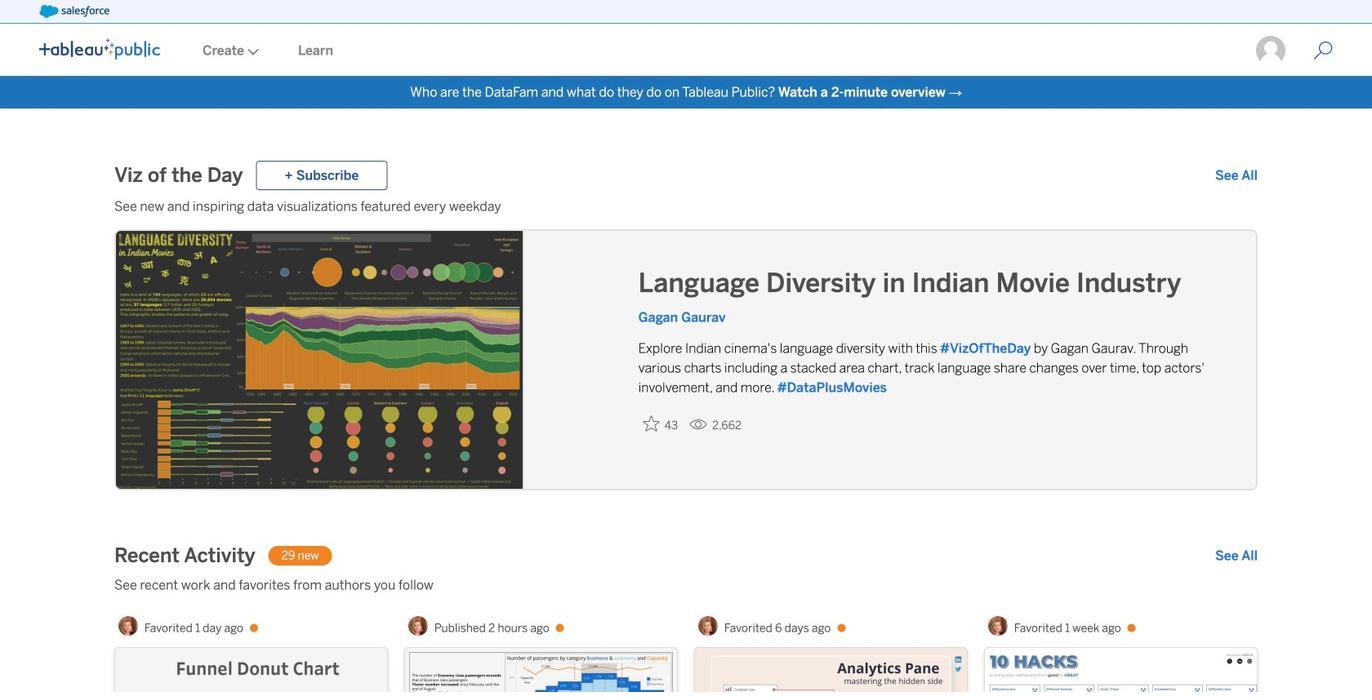 Task type: vqa. For each thing, say whether or not it's contained in the screenshot.
See All Recent Activity Element
yes



Task type: describe. For each thing, give the bounding box(es) containing it.
recent activity heading
[[114, 543, 255, 570]]

viz of the day heading
[[114, 163, 243, 189]]

2 angela drucioc image from the left
[[408, 617, 428, 637]]

see all recent activity element
[[1216, 547, 1258, 566]]



Task type: locate. For each thing, give the bounding box(es) containing it.
tara.schultz image
[[1255, 34, 1288, 67]]

salesforce logo image
[[39, 5, 109, 18]]

add favorite image
[[644, 416, 660, 432]]

0 horizontal spatial angela drucioc image
[[118, 617, 138, 637]]

tableau public viz of the day image
[[116, 231, 525, 493]]

logo image
[[39, 38, 160, 60]]

Add Favorite button
[[639, 411, 683, 438]]

angela drucioc image
[[118, 617, 138, 637], [408, 617, 428, 637], [698, 617, 718, 637]]

1 angela drucioc image from the left
[[118, 617, 138, 637]]

go to search image
[[1294, 41, 1353, 60]]

create image
[[244, 49, 259, 55]]

see recent work and favorites from authors you follow element
[[114, 576, 1258, 596]]

1 horizontal spatial angela drucioc image
[[408, 617, 428, 637]]

see all viz of the day element
[[1216, 166, 1258, 185]]

2 horizontal spatial angela drucioc image
[[698, 617, 718, 637]]

see new and inspiring data visualizations featured every weekday element
[[114, 197, 1258, 217]]

3 angela drucioc image from the left
[[698, 617, 718, 637]]

angela drucioc image
[[989, 617, 1008, 637]]



